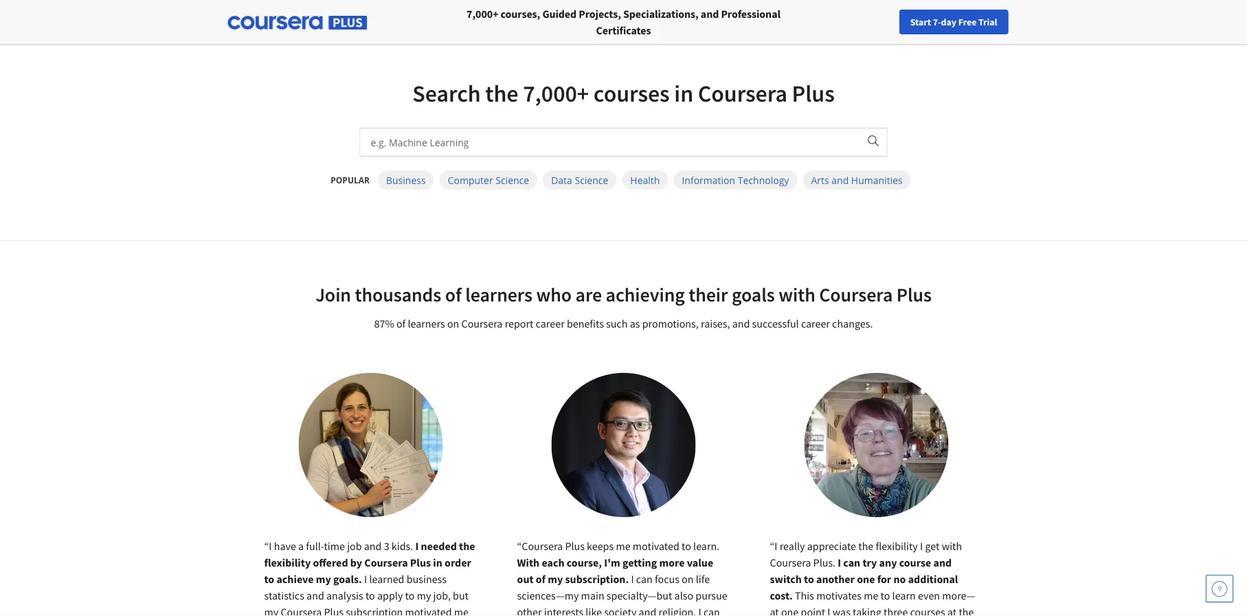 Task type: describe. For each thing, give the bounding box(es) containing it.
more
[[659, 556, 685, 570]]

arts and humanities
[[811, 174, 903, 187]]

find your new career
[[954, 16, 1040, 28]]

and inside i learned business statistics and analysis to apply to my job, but my coursera plus subscription motivated
[[307, 589, 324, 603]]

87% of learners on coursera report career benefits such as promotions, raises, and successful career changes.
[[374, 317, 873, 331]]

7-
[[933, 16, 941, 28]]

courses,
[[501, 7, 540, 21]]

i for the
[[415, 539, 419, 553]]

statistics
[[264, 589, 304, 603]]

report
[[505, 317, 534, 331]]

motivated inside coursera plus keeps me motivated to learn. with each course, i'm getting more value out of my subscription.
[[633, 539, 680, 553]]

another
[[816, 572, 855, 586]]

arts
[[811, 174, 829, 187]]

goals
[[732, 283, 775, 307]]

to inside i needed the flexibility offered by coursera plus in order to achieve my goals.
[[264, 572, 274, 586]]

society
[[604, 605, 637, 616]]

Search the 7,000+ courses in Coursera Plus text field
[[360, 129, 858, 156]]

search
[[413, 79, 481, 108]]

flexibility
[[264, 556, 311, 570]]

i can try any course and switch to another one for no additional cost.
[[770, 556, 958, 603]]

i can focus on life sciences—my main specialty—but also pursue other interests like society and religion. i c
[[517, 572, 728, 616]]

science for data science
[[575, 174, 608, 187]]

learn.
[[693, 539, 720, 553]]

i for focus
[[631, 572, 634, 586]]

as
[[630, 317, 640, 331]]

to inside the i can try any course and switch to another one for no additional cost.
[[804, 572, 814, 586]]

subscription.
[[565, 572, 629, 586]]

and inside the i can try any course and switch to another one for no additional cost.
[[934, 556, 952, 570]]

i have a full-time job and 3 kids.
[[269, 539, 415, 553]]

health button
[[622, 170, 668, 190]]

on for life
[[682, 572, 694, 586]]

by
[[350, 556, 362, 570]]

to right apply
[[405, 589, 415, 603]]

arts and humanities button
[[803, 170, 911, 190]]

have
[[274, 539, 296, 553]]

of inside coursera plus keeps me motivated to learn. with each course, i'm getting more value out of my subscription.
[[536, 572, 546, 586]]

interests
[[544, 605, 584, 616]]

learner image inés k. image
[[804, 373, 949, 517]]

goals.
[[333, 572, 362, 586]]

join thousands of learners who are achieving their goals with coursera plus
[[316, 283, 932, 307]]

learner image shi jie f. image
[[551, 373, 696, 517]]

87%
[[374, 317, 394, 331]]

keeps
[[587, 539, 614, 553]]

can for try
[[843, 556, 861, 570]]

science for computer science
[[496, 174, 529, 187]]

offered
[[313, 556, 348, 570]]

information technology button
[[674, 170, 797, 190]]

humanities
[[851, 174, 903, 187]]

data science button
[[543, 170, 617, 190]]

me
[[616, 539, 631, 553]]

order
[[445, 556, 471, 570]]

7,000+ inside 7,000+ courses, guided projects, specializations, and professional certificates
[[467, 7, 499, 21]]

my down statistics
[[264, 605, 278, 616]]

such
[[606, 317, 628, 331]]

with
[[779, 283, 816, 307]]

7,000+ courses, guided projects, specializations, and professional certificates
[[467, 7, 781, 37]]

my inside coursera plus keeps me motivated to learn. with each course, i'm getting more value out of my subscription.
[[548, 572, 563, 586]]

health
[[630, 174, 660, 187]]

can for focus
[[636, 572, 653, 586]]

plus inside i learned business statistics and analysis to apply to my job, but my coursera plus subscription motivated
[[324, 605, 344, 616]]

switch
[[770, 572, 802, 586]]

subscription
[[346, 605, 403, 616]]

their
[[689, 283, 728, 307]]

start 7-day free trial
[[910, 16, 997, 28]]

to inside coursera plus keeps me motivated to learn. with each course, i'm getting more value out of my subscription.
[[682, 539, 691, 553]]

new
[[994, 16, 1012, 28]]

with
[[517, 556, 540, 570]]

thousands
[[355, 283, 441, 307]]

learned
[[369, 572, 404, 586]]

and inside button
[[832, 174, 849, 187]]

guided
[[542, 7, 577, 21]]

i down pursue
[[699, 605, 701, 616]]

to up 'subscription'
[[366, 589, 375, 603]]

computer
[[448, 174, 493, 187]]

certificates
[[596, 23, 651, 37]]

3
[[384, 539, 389, 553]]

like
[[586, 605, 602, 616]]

successful
[[752, 317, 799, 331]]

1 horizontal spatial 7,000+
[[523, 79, 589, 108]]

0 horizontal spatial of
[[396, 317, 406, 331]]

plus inside i needed the flexibility offered by coursera plus in order to achieve my goals.
[[410, 556, 431, 570]]

main
[[581, 589, 604, 603]]

job
[[347, 539, 362, 553]]

computer science button
[[440, 170, 537, 190]]

day
[[941, 16, 957, 28]]

free
[[958, 16, 977, 28]]

promotions,
[[642, 317, 699, 331]]

additional
[[908, 572, 958, 586]]

course,
[[567, 556, 602, 570]]

join
[[316, 283, 351, 307]]

coursera plus keeps me motivated to learn. with each course, i'm getting more value out of my subscription.
[[517, 539, 720, 586]]

search the 7,000+ courses in coursera plus
[[413, 79, 835, 108]]

time
[[324, 539, 345, 553]]

your
[[974, 16, 992, 28]]

learner image abigail p. image
[[299, 373, 443, 517]]

motivated inside i learned business statistics and analysis to apply to my job, but my coursera plus subscription motivated
[[405, 605, 452, 616]]

course
[[899, 556, 931, 570]]



Task type: locate. For each thing, give the bounding box(es) containing it.
i up another on the right of page
[[838, 556, 841, 570]]

my down business
[[417, 589, 431, 603]]

information technology
[[682, 174, 789, 187]]

my down offered
[[316, 572, 331, 586]]

0 horizontal spatial in
[[433, 556, 442, 570]]

can inside i can focus on life sciences—my main specialty—but also pursue other interests like society and religion. i c
[[636, 572, 653, 586]]

information
[[682, 174, 735, 187]]

needed
[[421, 539, 457, 553]]

1 horizontal spatial career
[[801, 317, 830, 331]]

on left report
[[447, 317, 459, 331]]

i right kids.
[[415, 539, 419, 553]]

benefits
[[567, 317, 604, 331]]

of right 87%
[[396, 317, 406, 331]]

value
[[687, 556, 713, 570]]

the inside i needed the flexibility offered by coursera plus in order to achieve my goals.
[[459, 539, 475, 553]]

who
[[536, 283, 572, 307]]

2 science from the left
[[575, 174, 608, 187]]

science
[[496, 174, 529, 187], [575, 174, 608, 187]]

and inside i can focus on life sciences—my main specialty—but also pursue other interests like society and religion. i c
[[639, 605, 657, 616]]

career down the who
[[536, 317, 565, 331]]

in inside i needed the flexibility offered by coursera plus in order to achieve my goals.
[[433, 556, 442, 570]]

1 horizontal spatial of
[[445, 283, 462, 307]]

and down the specialty—but
[[639, 605, 657, 616]]

in down needed
[[433, 556, 442, 570]]

0 vertical spatial on
[[447, 317, 459, 331]]

help center image
[[1212, 581, 1228, 597]]

try
[[863, 556, 877, 570]]

trial
[[979, 16, 997, 28]]

and down achieve
[[307, 589, 324, 603]]

data science
[[551, 174, 608, 187]]

technology
[[738, 174, 789, 187]]

coursera inside i learned business statistics and analysis to apply to my job, but my coursera plus subscription motivated
[[281, 605, 322, 616]]

my inside i needed the flexibility offered by coursera plus in order to achieve my goals.
[[316, 572, 331, 586]]

0 horizontal spatial on
[[447, 317, 459, 331]]

0 horizontal spatial can
[[636, 572, 653, 586]]

find
[[954, 16, 972, 28]]

i right goals.
[[364, 572, 367, 586]]

1 vertical spatial can
[[636, 572, 653, 586]]

0 vertical spatial in
[[674, 79, 693, 108]]

on for coursera
[[447, 317, 459, 331]]

to left learn.
[[682, 539, 691, 553]]

my down each
[[548, 572, 563, 586]]

1 vertical spatial learners
[[408, 317, 445, 331]]

motivated down job,
[[405, 605, 452, 616]]

2 vertical spatial of
[[536, 572, 546, 586]]

1 vertical spatial motivated
[[405, 605, 452, 616]]

learners up report
[[465, 283, 533, 307]]

job,
[[433, 589, 451, 603]]

1 horizontal spatial motivated
[[633, 539, 680, 553]]

of right out
[[536, 572, 546, 586]]

but
[[453, 589, 469, 603]]

0 horizontal spatial motivated
[[405, 605, 452, 616]]

each
[[542, 556, 565, 570]]

1 vertical spatial in
[[433, 556, 442, 570]]

on left life
[[682, 572, 694, 586]]

are
[[576, 283, 602, 307]]

0 horizontal spatial 7,000+
[[467, 7, 499, 21]]

1 horizontal spatial learners
[[465, 283, 533, 307]]

to up statistics
[[264, 572, 274, 586]]

coursera inside coursera plus keeps me motivated to learn. with each course, i'm getting more value out of my subscription.
[[522, 539, 563, 553]]

professional
[[721, 7, 781, 21]]

i for try
[[838, 556, 841, 570]]

i
[[269, 539, 272, 553], [415, 539, 419, 553], [838, 556, 841, 570], [364, 572, 367, 586], [631, 572, 634, 586], [699, 605, 701, 616]]

cost.
[[770, 589, 793, 603]]

religion.
[[659, 605, 696, 616]]

0 vertical spatial of
[[445, 283, 462, 307]]

in right courses
[[674, 79, 693, 108]]

2 horizontal spatial of
[[536, 572, 546, 586]]

1 vertical spatial 7,000+
[[523, 79, 589, 108]]

out
[[517, 572, 534, 586]]

to right switch
[[804, 572, 814, 586]]

achieving
[[606, 283, 685, 307]]

coursera inside i needed the flexibility offered by coursera plus in order to achieve my goals.
[[364, 556, 408, 570]]

also
[[675, 589, 693, 603]]

career
[[1014, 16, 1040, 28]]

kids.
[[392, 539, 413, 553]]

i inside i learned business statistics and analysis to apply to my job, but my coursera plus subscription motivated
[[364, 572, 367, 586]]

can down getting
[[636, 572, 653, 586]]

my
[[316, 572, 331, 586], [548, 572, 563, 586], [417, 589, 431, 603], [264, 605, 278, 616]]

sciences—my
[[517, 589, 579, 603]]

1 science from the left
[[496, 174, 529, 187]]

can inside the i can try any course and switch to another one for no additional cost.
[[843, 556, 861, 570]]

0 vertical spatial motivated
[[633, 539, 680, 553]]

specializations,
[[623, 7, 699, 21]]

0 horizontal spatial science
[[496, 174, 529, 187]]

business
[[386, 174, 426, 187]]

1 horizontal spatial science
[[575, 174, 608, 187]]

career down with on the top right of page
[[801, 317, 830, 331]]

0 horizontal spatial the
[[459, 539, 475, 553]]

life
[[696, 572, 710, 586]]

and left "3"
[[364, 539, 382, 553]]

learners down thousands
[[408, 317, 445, 331]]

i learned business statistics and analysis to apply to my job, but my coursera plus subscription motivated 
[[264, 572, 469, 616]]

one
[[857, 572, 875, 586]]

motivated up "more"
[[633, 539, 680, 553]]

computer science
[[448, 174, 529, 187]]

1 career from the left
[[536, 317, 565, 331]]

full-
[[306, 539, 324, 553]]

7,000+
[[467, 7, 499, 21], [523, 79, 589, 108]]

2 career from the left
[[801, 317, 830, 331]]

of
[[445, 283, 462, 307], [396, 317, 406, 331], [536, 572, 546, 586]]

the
[[485, 79, 518, 108], [459, 539, 475, 553]]

i for a
[[269, 539, 272, 553]]

the right search
[[485, 79, 518, 108]]

0 horizontal spatial learners
[[408, 317, 445, 331]]

i inside the i can try any course and switch to another one for no additional cost.
[[838, 556, 841, 570]]

1 horizontal spatial on
[[682, 572, 694, 586]]

0 vertical spatial learners
[[465, 283, 533, 307]]

analysis
[[326, 589, 363, 603]]

1 vertical spatial on
[[682, 572, 694, 586]]

data
[[551, 174, 572, 187]]

focus
[[655, 572, 680, 586]]

0 vertical spatial can
[[843, 556, 861, 570]]

popular
[[331, 174, 370, 186]]

and left professional
[[701, 7, 719, 21]]

science right data
[[575, 174, 608, 187]]

i left have
[[269, 539, 272, 553]]

i'm
[[604, 556, 620, 570]]

business
[[407, 572, 447, 586]]

can left try
[[843, 556, 861, 570]]

plus inside coursera plus keeps me motivated to learn. with each course, i'm getting more value out of my subscription.
[[565, 539, 585, 553]]

coursera plus image
[[228, 16, 367, 30]]

i inside i needed the flexibility offered by coursera plus in order to achieve my goals.
[[415, 539, 419, 553]]

projects,
[[579, 7, 621, 21]]

can
[[843, 556, 861, 570], [636, 572, 653, 586]]

apply
[[377, 589, 403, 603]]

getting
[[623, 556, 657, 570]]

0 vertical spatial 7,000+
[[467, 7, 499, 21]]

and right raises,
[[732, 317, 750, 331]]

specialty—but
[[607, 589, 672, 603]]

find your new career link
[[947, 14, 1047, 31]]

1 horizontal spatial in
[[674, 79, 693, 108]]

achieve
[[277, 572, 314, 586]]

None search field
[[189, 9, 519, 36]]

i needed the flexibility offered by coursera plus in order to achieve my goals.
[[264, 539, 475, 586]]

other
[[517, 605, 542, 616]]

0 vertical spatial the
[[485, 79, 518, 108]]

and up additional
[[934, 556, 952, 570]]

1 horizontal spatial can
[[843, 556, 861, 570]]

the up order
[[459, 539, 475, 553]]

i up the specialty—but
[[631, 572, 634, 586]]

and right arts
[[832, 174, 849, 187]]

1 vertical spatial of
[[396, 317, 406, 331]]

1 vertical spatial the
[[459, 539, 475, 553]]

1 horizontal spatial the
[[485, 79, 518, 108]]

no
[[894, 572, 906, 586]]

of right thousands
[[445, 283, 462, 307]]

0 horizontal spatial career
[[536, 317, 565, 331]]

start 7-day free trial button
[[899, 10, 1008, 34]]

science right 'computer'
[[496, 174, 529, 187]]

pursue
[[696, 589, 728, 603]]

business button
[[378, 170, 434, 190]]

raises,
[[701, 317, 730, 331]]

i for business
[[364, 572, 367, 586]]

on inside i can focus on life sciences—my main specialty—but also pursue other interests like society and religion. i c
[[682, 572, 694, 586]]

and inside 7,000+ courses, guided projects, specializations, and professional certificates
[[701, 7, 719, 21]]

any
[[879, 556, 897, 570]]



Task type: vqa. For each thing, say whether or not it's contained in the screenshot.
other
yes



